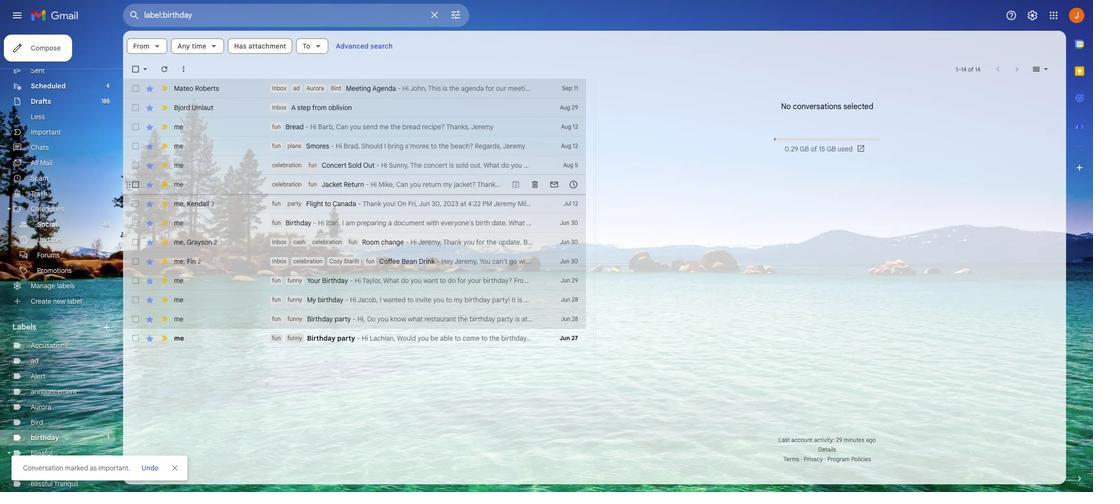 Task type: vqa. For each thing, say whether or not it's contained in the screenshot.
the right Meet
no



Task type: locate. For each thing, give the bounding box(es) containing it.
0 vertical spatial of
[[969, 66, 974, 73]]

know
[[390, 315, 406, 324]]

1 vertical spatial ,
[[184, 238, 185, 247]]

1 horizontal spatial i
[[380, 296, 382, 304]]

i right jacob,
[[380, 296, 382, 304]]

compose button
[[4, 35, 72, 62]]

jun for from,
[[561, 277, 571, 284]]

would
[[397, 334, 416, 343]]

i left am
[[342, 219, 344, 228]]

2 funny from the top
[[288, 296, 302, 304]]

support image
[[1006, 10, 1018, 21]]

hi,
[[358, 315, 366, 324]]

be left 'able' at the left of page
[[431, 334, 439, 343]]

labels
[[13, 323, 36, 332]]

28 left on
[[572, 296, 578, 304]]

what right taylor,
[[383, 277, 400, 285]]

do down bean
[[401, 277, 409, 285]]

you left return at the top left of page
[[410, 180, 421, 189]]

0 vertical spatial aug 12
[[561, 123, 578, 130]]

- right return
[[366, 180, 369, 189]]

jun for what
[[560, 219, 570, 227]]

jun 28 right can
[[561, 316, 578, 323]]

1 , from the top
[[184, 199, 185, 208]]

2 jun 28 from the top
[[561, 316, 578, 323]]

1 horizontal spatial ·
[[825, 456, 826, 463]]

1 vertical spatial want
[[424, 277, 438, 285]]

send up should in the top of the page
[[363, 123, 378, 131]]

your birthday - hi taylor, what do you want to do for your birthday? from, jeremy
[[307, 277, 555, 285]]

me
[[174, 123, 184, 131], [380, 123, 389, 131], [174, 142, 184, 151], [174, 161, 184, 170], [174, 180, 184, 189], [174, 199, 184, 208], [174, 219, 184, 228], [174, 238, 184, 247], [174, 257, 184, 266], [174, 277, 184, 285], [174, 296, 184, 304], [174, 315, 184, 324], [614, 315, 623, 324], [174, 334, 184, 343], [561, 334, 571, 343]]

party!
[[492, 296, 510, 304]]

3 jun 30 from the top
[[560, 258, 578, 265]]

0 horizontal spatial ·
[[801, 456, 803, 463]]

row down room in the left of the page
[[123, 252, 586, 271]]

2 row from the top
[[123, 98, 586, 117]]

send right please on the bottom
[[597, 315, 612, 324]]

None checkbox
[[131, 84, 140, 93], [131, 161, 140, 170], [131, 199, 140, 209], [131, 238, 140, 247], [131, 84, 140, 93], [131, 161, 140, 170], [131, 199, 140, 209], [131, 238, 140, 247]]

hi left jacob,
[[350, 296, 356, 304]]

0 vertical spatial can
[[336, 123, 348, 131]]

blissful tranquil link
[[31, 480, 78, 489]]

trash link
[[31, 190, 48, 198]]

0 horizontal spatial be
[[431, 334, 439, 343]]

regards,
[[475, 142, 502, 151]]

1 vertical spatial 28
[[572, 316, 578, 323]]

1 horizontal spatial can
[[396, 180, 409, 189]]

row down invite
[[123, 310, 714, 329]]

grayson down yours?
[[541, 238, 566, 247]]

- right 'bread'
[[306, 123, 309, 131]]

1 horizontal spatial my
[[454, 296, 463, 304]]

1 vertical spatial my
[[454, 296, 463, 304]]

1 inside no conversations selected main content
[[956, 66, 958, 73]]

has attachment
[[234, 42, 286, 51]]

birthday
[[286, 219, 312, 228], [322, 277, 348, 285], [307, 315, 333, 324], [307, 334, 336, 343]]

2 right kendall
[[211, 200, 214, 208]]

hi for taylor,
[[355, 277, 361, 285]]

0 vertical spatial 30
[[571, 219, 578, 227]]

1 vertical spatial can
[[396, 180, 409, 189]]

aug 12 for hi brad, should i bring s'mores to the beach? regards, jeremy
[[561, 142, 578, 150]]

hi left ican,
[[318, 219, 324, 228]]

important link
[[31, 128, 61, 137]]

important
[[31, 128, 61, 137]]

aug for hi brad, should i bring s'mores to the beach? regards, jeremy
[[561, 142, 572, 150]]

do down regards,
[[502, 161, 510, 170]]

0 vertical spatial send
[[363, 123, 378, 131]]

bliss ocean link
[[37, 465, 73, 473]]

i left bring
[[385, 142, 386, 151]]

30 for hi jeremy, thank you for the update. best, grayson
[[571, 239, 578, 246]]

1 inside labels navigation
[[107, 434, 110, 442]]

None search field
[[123, 4, 469, 27]]

ad inside row
[[293, 85, 300, 92]]

1 vertical spatial 2
[[214, 239, 217, 246]]

2 blissful from the top
[[31, 480, 53, 489]]

0 vertical spatial 1
[[956, 66, 958, 73]]

what
[[484, 161, 500, 170], [509, 219, 525, 228], [383, 277, 400, 285]]

1 horizontal spatial bird
[[331, 85, 341, 92]]

0 horizontal spatial 14
[[962, 66, 967, 73]]

row up brad,
[[123, 117, 586, 137]]

2 vertical spatial 2
[[198, 258, 201, 265]]

hi for barb,
[[310, 123, 317, 131]]

3 12 from the top
[[573, 200, 578, 207]]

conversation
[[23, 464, 63, 473]]

concert
[[424, 161, 448, 170]]

- right change
[[406, 238, 409, 247]]

fun inside fun birthday - hi ican, i am preparing a document with everyone's birth date. what is yours? from, jeremy
[[272, 219, 281, 227]]

funny
[[288, 277, 302, 284], [288, 296, 302, 304], [288, 316, 302, 323], [288, 335, 302, 342]]

1 horizontal spatial of
[[969, 66, 974, 73]]

2 horizontal spatial what
[[509, 219, 525, 228]]

promotions link
[[37, 266, 72, 275]]

1 12 from the top
[[573, 123, 578, 130]]

0 vertical spatial be
[[551, 296, 559, 304]]

blissful up conversation
[[31, 449, 53, 458]]

2
[[211, 200, 214, 208], [214, 239, 217, 246], [198, 258, 201, 265]]

0 horizontal spatial with
[[427, 219, 439, 228]]

2 for fin
[[198, 258, 201, 265]]

11
[[574, 85, 578, 92]]

selected
[[844, 102, 874, 112]]

the left beach?
[[439, 142, 449, 151]]

be up can
[[551, 296, 559, 304]]

thanks, right address?
[[666, 315, 690, 324]]

0 horizontal spatial best,
[[524, 238, 539, 247]]

1 horizontal spatial what
[[484, 161, 500, 170]]

1 28 from the top
[[572, 296, 578, 304]]

terms link
[[784, 456, 800, 463]]

row down meeting
[[123, 98, 586, 117]]

2 , from the top
[[184, 238, 185, 247]]

i for should
[[385, 142, 386, 151]]

0 vertical spatial for
[[476, 238, 485, 247]]

updates link
[[37, 236, 63, 244]]

2 vertical spatial 12
[[573, 200, 578, 207]]

the left bread
[[391, 123, 401, 131]]

0 horizontal spatial grayson
[[187, 238, 212, 247]]

1 vertical spatial aug 12
[[561, 142, 578, 150]]

0 horizontal spatial want
[[424, 277, 438, 285]]

more image
[[179, 64, 189, 74]]

hi for ican,
[[318, 219, 324, 228]]

0 vertical spatial 12
[[573, 123, 578, 130]]

advanced search options image
[[446, 5, 466, 25]]

my up 'restaurant'
[[454, 296, 463, 304]]

you
[[350, 123, 361, 131], [511, 161, 522, 170], [410, 180, 421, 189], [464, 238, 475, 247], [411, 277, 422, 285], [433, 296, 445, 304], [378, 315, 389, 324], [563, 315, 574, 324], [418, 334, 429, 343]]

1 horizontal spatial ad
[[293, 85, 300, 92]]

2 14 from the left
[[976, 66, 981, 73]]

inbox for meeting agenda
[[272, 85, 287, 92]]

what right out.
[[484, 161, 500, 170]]

1 vertical spatial best,
[[524, 238, 539, 247]]

aug 12 down aug 29
[[561, 123, 578, 130]]

2 vertical spatial thanks,
[[666, 315, 690, 324]]

row
[[123, 79, 586, 98], [123, 98, 586, 117], [123, 117, 586, 137], [123, 137, 586, 156], [123, 156, 625, 175], [123, 175, 586, 194], [123, 194, 586, 214], [123, 214, 596, 233], [123, 233, 586, 252], [123, 252, 586, 271], [123, 271, 586, 291], [123, 291, 690, 310], [123, 310, 714, 329], [123, 329, 661, 348]]

ad link
[[31, 357, 39, 366]]

1 inbox from the top
[[272, 85, 287, 92]]

the left address?
[[625, 315, 635, 324]]

1 vertical spatial 30
[[571, 239, 578, 246]]

birthday party - hi lachlan, would you be able to come to the birthday party with me next weekend? from, jeremy
[[307, 334, 661, 343]]

29 inside last account activity: 29 minutes ago details terms · privacy · program policies
[[837, 437, 843, 444]]

29 for your birthday - hi taylor, what do you want to do for your birthday? from, jeremy
[[572, 277, 578, 284]]

is left sold at the top of page
[[449, 161, 454, 170]]

9 row from the top
[[123, 233, 586, 252]]

2 28 from the top
[[572, 316, 578, 323]]

alert
[[12, 22, 1078, 481]]

to right s'mores
[[431, 142, 437, 151]]

from, right 8pm.
[[649, 296, 667, 304]]

attachment
[[249, 42, 286, 51]]

2 down me , kendall 2
[[214, 239, 217, 246]]

3 , from the top
[[184, 257, 185, 266]]

4
[[106, 82, 110, 89]]

address?
[[637, 315, 665, 324]]

jul
[[564, 200, 572, 207]]

party left the flight
[[288, 200, 302, 207]]

funny for your birthday - hi taylor, what do you want to do for your birthday? from, jeremy
[[288, 277, 302, 284]]

2 inside 'me , fin 2'
[[198, 258, 201, 265]]

my right return at the top left of page
[[443, 180, 452, 189]]

2 vertical spatial i
[[380, 296, 382, 304]]

can right the 'mike,'
[[396, 180, 409, 189]]

for left your
[[458, 277, 466, 285]]

sent
[[31, 66, 45, 75]]

forums
[[37, 251, 60, 260]]

to right going
[[543, 296, 549, 304]]

0 horizontal spatial at
[[561, 296, 567, 304]]

hi left taylor,
[[355, 277, 361, 285]]

- for meeting agenda -
[[398, 84, 401, 93]]

,
[[184, 199, 185, 208], [184, 238, 185, 247], [184, 257, 185, 266]]

1 · from the left
[[801, 456, 803, 463]]

4 inbox from the top
[[272, 258, 287, 265]]

aug for hi sunny, the concert is sold out. what do you want to do instead? best, jeremy
[[563, 162, 574, 169]]

row down sold
[[123, 175, 586, 194]]

0 horizontal spatial gb
[[800, 145, 810, 153]]

trash
[[31, 190, 48, 198]]

2 jun 30 from the top
[[560, 239, 578, 246]]

aurora up bird link
[[31, 403, 51, 412]]

want left aug 5
[[524, 161, 539, 170]]

toggle split pane mode image
[[1032, 64, 1042, 74]]

no conversations selected main content
[[123, 31, 1067, 485]]

blissful link
[[31, 449, 53, 458]]

0 horizontal spatial what
[[383, 277, 400, 285]]

1 horizontal spatial 1
[[956, 66, 958, 73]]

0 vertical spatial jun 30
[[560, 219, 578, 227]]

you down "coffee bean drink -"
[[411, 277, 422, 285]]

step
[[298, 103, 311, 112]]

- left ican,
[[313, 219, 316, 228]]

hi for jeremy,
[[411, 238, 417, 247]]

1 vertical spatial of
[[811, 145, 818, 153]]

aurora up inbox a step from oblivion
[[307, 85, 324, 92]]

thanks, down out.
[[477, 180, 501, 189]]

want down drink
[[424, 277, 438, 285]]

- right the canada
[[358, 200, 361, 208]]

for down birth
[[476, 238, 485, 247]]

aug left 5
[[563, 162, 574, 169]]

11 row from the top
[[123, 271, 586, 291]]

drafts
[[31, 97, 51, 106]]

social link
[[37, 220, 57, 229]]

2 vertical spatial 29
[[837, 437, 843, 444]]

accusations link
[[31, 342, 68, 350]]

fun bread - hi barb, can you send me the bread recipe? thanks, jeremy
[[272, 123, 494, 131]]

0 horizontal spatial aurora
[[31, 403, 51, 412]]

labels heading
[[13, 323, 102, 332]]

30
[[571, 219, 578, 227], [571, 239, 578, 246], [571, 258, 578, 265]]

- right smores
[[331, 142, 334, 151]]

1 vertical spatial 12
[[573, 142, 578, 150]]

bird up oblivion
[[331, 85, 341, 92]]

fun birthday - hi ican, i am preparing a document with everyone's birth date. what is yours? from, jeremy
[[272, 219, 596, 228]]

0 vertical spatial ad
[[293, 85, 300, 92]]

birthday?
[[483, 277, 513, 285]]

2 horizontal spatial thanks,
[[666, 315, 690, 324]]

2 12 from the top
[[573, 142, 578, 150]]

0 vertical spatial jun 28
[[561, 296, 578, 304]]

me , kendall 2
[[174, 199, 214, 208]]

ad up a
[[293, 85, 300, 92]]

row down return
[[123, 194, 586, 214]]

bird down aurora link
[[31, 418, 43, 427]]

toolbar inside no conversations selected main content
[[506, 180, 583, 190]]

room change - hi jeremy, thank you for the update. best, grayson
[[362, 238, 566, 247]]

0 horizontal spatial my
[[443, 180, 452, 189]]

1 30 from the top
[[571, 219, 578, 227]]

you right would
[[418, 334, 429, 343]]

funny for birthday party - hi lachlan, would you be able to come to the birthday party with me next weekend? from, jeremy
[[288, 335, 302, 342]]

row down should in the top of the page
[[123, 156, 625, 175]]

1 horizontal spatial at
[[625, 296, 631, 304]]

12 for hi brad, should i bring s'mores to the beach? regards, jeremy
[[573, 142, 578, 150]]

1 vertical spatial 1
[[107, 434, 110, 442]]

agenda
[[373, 84, 396, 93]]

on
[[587, 296, 594, 304]]

at left nobu
[[561, 296, 567, 304]]

want
[[524, 161, 539, 170], [424, 277, 438, 285]]

1 funny from the top
[[288, 277, 302, 284]]

- down starlit
[[350, 277, 353, 285]]

2 inbox from the top
[[272, 104, 287, 111]]

4 funny from the top
[[288, 335, 302, 342]]

advanced search button
[[332, 38, 397, 55]]

hi left sunny,
[[381, 161, 388, 170]]

bjord umlaut
[[174, 103, 214, 112]]

to left invite
[[408, 296, 414, 304]]

your
[[468, 277, 482, 285]]

0 horizontal spatial i
[[342, 219, 344, 228]]

ago
[[867, 437, 877, 444]]

0.29
[[785, 145, 799, 153]]

1 vertical spatial for
[[458, 277, 466, 285]]

2 vertical spatial jun 30
[[560, 258, 578, 265]]

12 up 5
[[573, 142, 578, 150]]

28 down nobu
[[572, 316, 578, 323]]

None checkbox
[[131, 64, 140, 74], [131, 103, 140, 113], [131, 122, 140, 132], [131, 141, 140, 151], [131, 180, 140, 190], [131, 218, 140, 228], [131, 257, 140, 266], [131, 276, 140, 286], [131, 295, 140, 305], [131, 315, 140, 324], [131, 334, 140, 343], [131, 64, 140, 74], [131, 103, 140, 113], [131, 122, 140, 132], [131, 141, 140, 151], [131, 180, 140, 190], [131, 218, 140, 228], [131, 257, 140, 266], [131, 276, 140, 286], [131, 295, 140, 305], [131, 315, 140, 324], [131, 334, 140, 343]]

0 vertical spatial bird
[[331, 85, 341, 92]]

0 vertical spatial 29
[[572, 104, 578, 111]]

coffee
[[380, 257, 400, 266]]

2 aug 12 from the top
[[561, 142, 578, 150]]

july
[[596, 296, 608, 304]]

2 for kendall
[[211, 200, 214, 208]]

row down know
[[123, 329, 661, 348]]

document
[[394, 219, 425, 228]]

1 vertical spatial jun 28
[[561, 316, 578, 323]]

1 aug 12 from the top
[[561, 123, 578, 130]]

party down if
[[529, 334, 545, 343]]

3 funny from the top
[[288, 316, 302, 323]]

2 horizontal spatial i
[[385, 142, 386, 151]]

1 vertical spatial thanks,
[[477, 180, 501, 189]]

oblivion
[[329, 103, 352, 112]]

can for barb,
[[336, 123, 348, 131]]

2 vertical spatial 30
[[571, 258, 578, 265]]

manage labels link
[[31, 282, 75, 291]]

0 horizontal spatial bird
[[31, 418, 43, 427]]

2 inside me , kendall 2
[[211, 200, 214, 208]]

party down party!
[[497, 315, 514, 324]]

with up jeremy,
[[427, 219, 439, 228]]

0 horizontal spatial ad
[[31, 357, 39, 366]]

0 vertical spatial ,
[[184, 199, 185, 208]]

what right date. at the left top
[[509, 219, 525, 228]]

1 jun 30 from the top
[[560, 219, 578, 227]]

sep
[[562, 85, 573, 92]]

0 horizontal spatial can
[[336, 123, 348, 131]]

less button
[[0, 109, 115, 125]]

1 14 of 14
[[956, 66, 981, 73]]

0 vertical spatial 28
[[572, 296, 578, 304]]

inbox inside inbox a step from oblivion
[[272, 104, 287, 111]]

what
[[408, 315, 423, 324]]

1 vertical spatial ad
[[31, 357, 39, 366]]

birthday up blissful link
[[31, 434, 59, 443]]

ad inside labels navigation
[[31, 357, 39, 366]]

1 horizontal spatial with
[[547, 334, 560, 343]]

- right "agenda"
[[398, 84, 401, 93]]

smores
[[306, 142, 329, 151]]

1 jun 28 from the top
[[561, 296, 578, 304]]

row containing bjord umlaut
[[123, 98, 586, 117]]

hi left 'lachlan,'
[[362, 334, 368, 343]]

ad
[[293, 85, 300, 92], [31, 357, 39, 366]]

0 vertical spatial thanks,
[[446, 123, 470, 131]]

29 up nobu
[[572, 277, 578, 284]]

1 vertical spatial blissful
[[31, 480, 53, 489]]

2 30 from the top
[[571, 239, 578, 246]]

1 horizontal spatial be
[[551, 296, 559, 304]]

0 vertical spatial i
[[385, 142, 386, 151]]

1 horizontal spatial send
[[597, 315, 612, 324]]

toolbar
[[506, 180, 583, 190]]

compose
[[31, 44, 61, 52]]

jun 28 down 'jun 29'
[[561, 296, 578, 304]]

0 vertical spatial best,
[[586, 161, 601, 170]]

1 gb from the left
[[800, 145, 810, 153]]

row up know
[[123, 291, 690, 310]]

blissful down bliss
[[31, 480, 53, 489]]

1 vertical spatial jun 30
[[560, 239, 578, 246]]

can right the barb,
[[336, 123, 348, 131]]

aug 12 up aug 5
[[561, 142, 578, 150]]

i for jacob,
[[380, 296, 382, 304]]

best,
[[586, 161, 601, 170], [524, 238, 539, 247]]

0 horizontal spatial send
[[363, 123, 378, 131]]

1 row from the top
[[123, 79, 586, 98]]

1 blissful from the top
[[31, 449, 53, 458]]

hi for jacob,
[[350, 296, 356, 304]]

1 horizontal spatial aurora
[[307, 85, 324, 92]]

promotions
[[37, 266, 72, 275]]

0 horizontal spatial thanks,
[[446, 123, 470, 131]]

Search mail text field
[[144, 11, 423, 20]]

if
[[533, 315, 537, 324]]

8 row from the top
[[123, 214, 596, 233]]

2 inside me , grayson 2
[[214, 239, 217, 246]]

accusations
[[31, 342, 68, 350]]

3 inbox from the top
[[272, 239, 287, 246]]

0 vertical spatial want
[[524, 161, 539, 170]]

1 at from the left
[[561, 296, 567, 304]]

jun
[[560, 219, 570, 227], [560, 239, 570, 246], [560, 258, 570, 265], [561, 277, 571, 284], [561, 296, 571, 304], [561, 316, 571, 323], [560, 335, 570, 342]]

birthday party - hi, do you know what restaurant the birthday party is at? if so, can you please send me the address? thanks, jeremy
[[307, 315, 714, 324]]

1 vertical spatial aurora
[[31, 403, 51, 412]]

aug 12
[[561, 123, 578, 130], [561, 142, 578, 150]]

4 row from the top
[[123, 137, 586, 156]]

0 horizontal spatial 1
[[107, 434, 110, 442]]

0.29 gb of 15 gb used
[[785, 145, 853, 153]]

, for kendall
[[184, 199, 185, 208]]

inbox for room change
[[272, 239, 287, 246]]

row up room in the left of the page
[[123, 214, 596, 233]]

0 vertical spatial blissful
[[31, 449, 53, 458]]

0 vertical spatial what
[[484, 161, 500, 170]]

hi left jeremy,
[[411, 238, 417, 247]]

12
[[573, 123, 578, 130], [573, 142, 578, 150], [573, 200, 578, 207]]

funny for my birthday - hi jacob, i wanted to invite you to my birthday party! it is going to be at nobu on july 10th at 8pm. from, jeremy
[[288, 296, 302, 304]]

1 horizontal spatial 14
[[976, 66, 981, 73]]

1 vertical spatial with
[[547, 334, 560, 343]]

- left jacob,
[[345, 296, 348, 304]]

2 vertical spatial ,
[[184, 257, 185, 266]]

tab list
[[1067, 31, 1094, 458]]

inbox for coffee bean drink
[[272, 258, 287, 265]]

gb
[[800, 145, 810, 153], [827, 145, 837, 153]]

refresh image
[[160, 64, 169, 74]]

the right come
[[490, 334, 500, 343]]

0 vertical spatial 2
[[211, 200, 214, 208]]

0 vertical spatial aurora
[[307, 85, 324, 92]]

please
[[575, 315, 596, 324]]

- down hi,
[[357, 334, 360, 343]]

1 vertical spatial bird
[[31, 418, 43, 427]]



Task type: describe. For each thing, give the bounding box(es) containing it.
jacket return - hi mike, can you return my jacket? thanks, jeremy
[[322, 180, 525, 189]]

sold
[[456, 161, 469, 170]]

- for jacket return - hi mike, can you return my jacket? thanks, jeremy
[[366, 180, 369, 189]]

me , fin 2
[[174, 257, 201, 266]]

gmail image
[[31, 6, 83, 25]]

fun inside fun bread - hi barb, can you send me the bread recipe? thanks, jeremy
[[272, 123, 281, 130]]

jun 30 for hi ican, i am preparing a document with everyone's birth date. what is yours? from, jeremy
[[560, 219, 578, 227]]

28 for please
[[572, 316, 578, 323]]

you right out.
[[511, 161, 522, 170]]

invite
[[416, 296, 432, 304]]

row containing mateo roberts
[[123, 79, 586, 98]]

- right drink
[[437, 257, 440, 266]]

from, up the it
[[514, 277, 532, 285]]

to up 'restaurant'
[[446, 296, 452, 304]]

conversations
[[793, 102, 842, 112]]

smores - hi brad, should i bring s'mores to the beach? regards, jeremy
[[306, 142, 526, 151]]

scheduled
[[31, 82, 66, 90]]

i for ican,
[[342, 219, 344, 228]]

30 for hi ican, i am preparing a document with everyone's birth date. what is yours? from, jeremy
[[571, 219, 578, 227]]

labels navigation
[[0, 17, 123, 493]]

28 for be
[[572, 296, 578, 304]]

jun 29
[[561, 277, 578, 284]]

jacob,
[[358, 296, 378, 304]]

48
[[103, 221, 110, 228]]

29 for inbox a step from oblivion
[[572, 104, 578, 111]]

clear search image
[[425, 5, 444, 25]]

spam link
[[31, 174, 48, 183]]

mateo
[[174, 84, 193, 93]]

the up come
[[458, 315, 468, 324]]

kendall
[[187, 199, 209, 208]]

of for gb
[[811, 145, 818, 153]]

mail
[[40, 159, 52, 167]]

do left your
[[448, 277, 456, 285]]

6 row from the top
[[123, 175, 586, 194]]

cash
[[293, 239, 306, 246]]

birthday down birthday party - hi, do you know what restaurant the birthday party is at? if so, can you please send me the address? thanks, jeremy
[[502, 334, 527, 343]]

jul 12
[[564, 200, 578, 207]]

program policies link
[[828, 456, 872, 463]]

yours?
[[533, 219, 554, 228]]

am
[[346, 219, 355, 228]]

alert
[[31, 372, 46, 381]]

188
[[101, 98, 110, 105]]

bean
[[402, 257, 418, 266]]

10 row from the top
[[123, 252, 586, 271]]

manage
[[31, 282, 55, 291]]

blissful for blissful link
[[31, 449, 53, 458]]

birthday right my
[[318, 296, 344, 304]]

birthday down your
[[465, 296, 491, 304]]

hi for lachlan,
[[362, 334, 368, 343]]

14 row from the top
[[123, 329, 661, 348]]

you right invite
[[433, 296, 445, 304]]

7 row from the top
[[123, 194, 586, 214]]

undo
[[142, 464, 159, 473]]

you right can
[[563, 315, 574, 324]]

inbox a step from oblivion
[[272, 103, 352, 112]]

hi for mike,
[[371, 180, 377, 189]]

should
[[362, 142, 383, 151]]

spam
[[31, 174, 48, 183]]

3 row from the top
[[123, 117, 586, 137]]

aug for hi barb, can you send me the bread recipe? thanks, jeremy
[[561, 123, 572, 130]]

all
[[31, 159, 38, 167]]

5 row from the top
[[123, 156, 625, 175]]

categories link
[[31, 205, 64, 214]]

used
[[838, 145, 853, 153]]

updates
[[37, 236, 63, 244]]

- for fun birthday - hi ican, i am preparing a document with everyone's birth date. what is yours? from, jeremy
[[313, 219, 316, 228]]

main menu image
[[12, 10, 23, 21]]

aurora inside labels navigation
[[31, 403, 51, 412]]

can for mike,
[[396, 180, 409, 189]]

out.
[[470, 161, 482, 170]]

bird inside labels navigation
[[31, 418, 43, 427]]

2 gb from the left
[[827, 145, 837, 153]]

create
[[31, 297, 51, 306]]

1 vertical spatial be
[[431, 334, 439, 343]]

any
[[178, 42, 190, 51]]

out
[[363, 161, 375, 170]]

aug 29
[[560, 104, 578, 111]]

search mail image
[[126, 7, 143, 24]]

blissful for blissful tranquil
[[31, 480, 53, 489]]

2 vertical spatial what
[[383, 277, 400, 285]]

bird inside no conversations selected main content
[[331, 85, 341, 92]]

aurora inside no conversations selected main content
[[307, 85, 324, 92]]

from, right weekend?
[[620, 334, 638, 343]]

jun for it
[[561, 296, 571, 304]]

funny for birthday party - hi, do you know what restaurant the birthday party is at? if so, can you please send me the address? thanks, jeremy
[[288, 316, 302, 323]]

bring
[[388, 142, 404, 151]]

aug 5
[[563, 162, 578, 169]]

is left at?
[[515, 315, 520, 324]]

cozy starlit
[[330, 258, 359, 265]]

scheduled link
[[31, 82, 66, 90]]

return
[[344, 180, 364, 189]]

next
[[573, 334, 586, 343]]

do left aug 5
[[548, 161, 556, 170]]

so,
[[539, 315, 548, 324]]

it
[[512, 296, 516, 304]]

0 vertical spatial my
[[443, 180, 452, 189]]

2 · from the left
[[825, 456, 826, 463]]

your
[[307, 277, 321, 285]]

13 row from the top
[[123, 310, 714, 329]]

activity:
[[815, 437, 835, 444]]

bread
[[403, 123, 421, 131]]

1 for 1 14 of 14
[[956, 66, 958, 73]]

jun 28 for please
[[561, 316, 578, 323]]

bliss ocean
[[37, 465, 73, 473]]

1 vertical spatial what
[[509, 219, 525, 228]]

privacy
[[804, 456, 823, 463]]

concert sold out - hi sunny, the concert is sold out. what do you want to do instead? best, jeremy
[[322, 161, 625, 170]]

1 horizontal spatial want
[[524, 161, 539, 170]]

, for fin
[[184, 257, 185, 266]]

advanced search
[[336, 42, 393, 51]]

birthday up birthday party - hi lachlan, would you be able to come to the birthday party with me next weekend? from, jeremy
[[470, 315, 496, 324]]

new
[[53, 297, 66, 306]]

can
[[550, 315, 561, 324]]

coffee bean drink -
[[380, 257, 442, 266]]

jun 30 for hi jeremy, thank you for the update. best, grayson
[[560, 239, 578, 246]]

jun 28 for be
[[561, 296, 578, 304]]

settings image
[[1027, 10, 1039, 21]]

of for 14
[[969, 66, 974, 73]]

12 for hi barb, can you send me the bread recipe? thanks, jeremy
[[573, 123, 578, 130]]

ocean
[[53, 465, 73, 473]]

12 row from the top
[[123, 291, 690, 310]]

2 at from the left
[[625, 296, 631, 304]]

0 vertical spatial with
[[427, 219, 439, 228]]

to left aug 5
[[541, 161, 547, 170]]

alert containing conversation marked as important.
[[12, 22, 1078, 481]]

important.
[[99, 464, 130, 473]]

is right the it
[[518, 296, 523, 304]]

jun for party
[[560, 335, 570, 342]]

bliss
[[37, 465, 51, 473]]

15
[[819, 145, 826, 153]]

to right the flight
[[325, 200, 331, 208]]

is left yours?
[[527, 219, 532, 228]]

to left your
[[440, 277, 446, 285]]

announcement link
[[31, 388, 77, 396]]

last account activity: 29 minutes ago details terms · privacy · program policies
[[779, 437, 877, 463]]

1 for 1
[[107, 434, 110, 442]]

any time
[[178, 42, 206, 51]]

3 30 from the top
[[571, 258, 578, 265]]

1 vertical spatial send
[[597, 315, 612, 324]]

- for my birthday - hi jacob, i wanted to invite you to my birthday party! it is going to be at nobu on july 10th at 8pm. from, jeremy
[[345, 296, 348, 304]]

- for birthday party - hi lachlan, would you be able to come to the birthday party with me next weekend? from, jeremy
[[357, 334, 360, 343]]

8pm.
[[633, 296, 648, 304]]

you right the thank on the left of page
[[464, 238, 475, 247]]

canada
[[333, 200, 356, 208]]

label
[[67, 297, 82, 306]]

blissful tranquil
[[31, 480, 78, 489]]

- for birthday party - hi, do you know what restaurant the birthday party is at? if so, can you please send me the address? thanks, jeremy
[[353, 315, 356, 324]]

create new label link
[[31, 297, 82, 306]]

ican,
[[326, 219, 341, 228]]

hi left brad,
[[336, 142, 342, 151]]

less
[[31, 113, 45, 121]]

all mail
[[31, 159, 52, 167]]

weekend?
[[588, 334, 619, 343]]

- for fun bread - hi barb, can you send me the bread recipe? thanks, jeremy
[[306, 123, 309, 131]]

from, down jul
[[555, 219, 573, 228]]

from
[[313, 103, 327, 112]]

- for room change - hi jeremy, thank you for the update. best, grayson
[[406, 238, 409, 247]]

sold
[[348, 161, 362, 170]]

you right do
[[378, 315, 389, 324]]

time
[[192, 42, 206, 51]]

1 horizontal spatial grayson
[[541, 238, 566, 247]]

minutes
[[844, 437, 865, 444]]

, for grayson
[[184, 238, 185, 247]]

manage labels
[[31, 282, 75, 291]]

birthday inside labels navigation
[[31, 434, 59, 443]]

roberts
[[195, 84, 219, 93]]

to button
[[297, 38, 328, 54]]

sunny,
[[389, 161, 409, 170]]

wanted
[[384, 296, 406, 304]]

bird link
[[31, 418, 43, 427]]

a
[[388, 219, 392, 228]]

0 horizontal spatial for
[[458, 277, 466, 285]]

jun for if
[[561, 316, 571, 323]]

party left hi,
[[335, 315, 351, 324]]

2 for grayson
[[214, 239, 217, 246]]

1 14 from the left
[[962, 66, 967, 73]]

at?
[[522, 315, 531, 324]]

party left 'lachlan,'
[[337, 334, 356, 343]]

meeting
[[346, 84, 371, 93]]

me , grayson 2
[[174, 238, 217, 247]]

1 horizontal spatial for
[[476, 238, 485, 247]]

you up brad,
[[350, 123, 361, 131]]

aug 12 for hi barb, can you send me the bread recipe? thanks, jeremy
[[561, 123, 578, 130]]

has attachment button
[[228, 38, 293, 54]]

bjord
[[174, 103, 190, 112]]

follow link to manage storage image
[[857, 144, 867, 154]]

1 horizontal spatial best,
[[586, 161, 601, 170]]

- right out
[[377, 161, 380, 170]]

aug down sep
[[560, 104, 571, 111]]

to right 'able' at the left of page
[[455, 334, 461, 343]]

the left update.
[[487, 238, 497, 247]]

to right come
[[482, 334, 488, 343]]

- for your birthday - hi taylor, what do you want to do for your birthday? from, jeremy
[[350, 277, 353, 285]]

advanced
[[336, 42, 369, 51]]



